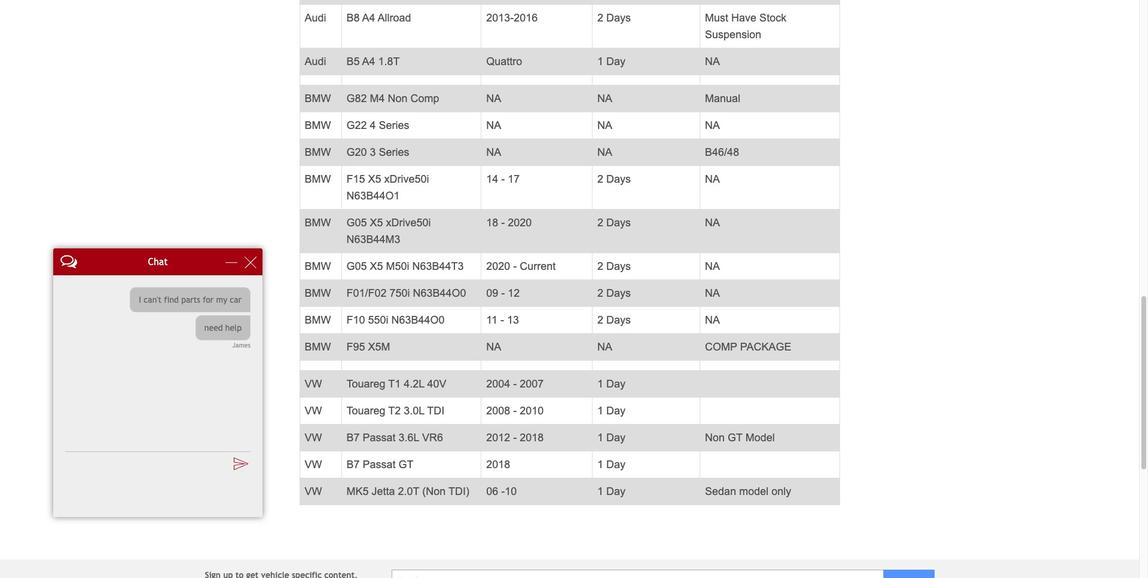 Task type: locate. For each thing, give the bounding box(es) containing it.
- right 18
[[501, 217, 505, 229]]

5 day from the top
[[606, 459, 626, 471]]

2 b7 from the top
[[347, 459, 360, 471]]

3 2 days from the top
[[597, 217, 631, 229]]

1 vertical spatial non
[[705, 432, 725, 444]]

2 2 from the top
[[597, 173, 603, 185]]

1 passat from the top
[[363, 432, 396, 444]]

day
[[606, 55, 626, 67], [606, 378, 626, 390], [606, 405, 626, 417], [606, 432, 626, 444], [606, 459, 626, 471], [606, 486, 626, 498]]

audi left b8
[[305, 12, 326, 24]]

5 bmw from the top
[[305, 217, 331, 229]]

3 1 day from the top
[[597, 405, 626, 417]]

0 horizontal spatial non
[[388, 93, 408, 105]]

- for 2018
[[513, 432, 517, 444]]

1 1 day from the top
[[597, 55, 626, 67]]

g05 up n63b44m3
[[347, 217, 367, 229]]

x5 left m50i
[[370, 261, 383, 273]]

6 bmw from the top
[[305, 261, 331, 273]]

1 vertical spatial gt
[[399, 459, 414, 471]]

1 day for 2012 - 2018
[[597, 432, 626, 444]]

2 1 day from the top
[[597, 378, 626, 390]]

0 vertical spatial passat
[[363, 432, 396, 444]]

0 vertical spatial xdrive50i
[[384, 173, 429, 185]]

2 for 14 - 17
[[597, 173, 603, 185]]

2020 up 09 - 12
[[486, 261, 510, 273]]

1 vertical spatial a4
[[362, 55, 375, 67]]

- left 17
[[501, 173, 505, 185]]

1 vertical spatial b7
[[347, 459, 360, 471]]

must
[[705, 12, 728, 24]]

9 bmw from the top
[[305, 341, 331, 353]]

1 for 2008 - 2010
[[597, 405, 603, 417]]

non left model
[[705, 432, 725, 444]]

5 2 days from the top
[[597, 288, 631, 299]]

5 vw from the top
[[305, 486, 322, 498]]

b8
[[347, 12, 360, 24]]

1 vertical spatial series
[[379, 146, 409, 158]]

2018 down 2012
[[486, 459, 510, 471]]

xdrive50i up n63b44o1
[[384, 173, 429, 185]]

gt up mk5 jetta 2.0t (non tdi)
[[399, 459, 414, 471]]

1 for quattro
[[597, 55, 603, 67]]

1 series from the top
[[379, 119, 409, 131]]

6 2 from the top
[[597, 314, 603, 326]]

1 day for quattro
[[597, 55, 626, 67]]

1 vw from the top
[[305, 378, 322, 390]]

m50i
[[386, 261, 409, 273]]

- right 2008
[[513, 405, 517, 417]]

2020 - current
[[486, 261, 556, 273]]

2008
[[486, 405, 510, 417]]

1 2 from the top
[[597, 12, 603, 24]]

3 days from the top
[[606, 217, 631, 229]]

touareg for touareg t2  3.0l  tdi
[[347, 405, 385, 417]]

b5
[[347, 55, 360, 67]]

day for 2004 - 2007
[[606, 378, 626, 390]]

2 days for 18 - 2020
[[597, 217, 631, 229]]

bmw
[[305, 93, 331, 105], [305, 119, 331, 131], [305, 146, 331, 158], [305, 173, 331, 185], [305, 217, 331, 229], [305, 261, 331, 273], [305, 288, 331, 299], [305, 314, 331, 326], [305, 341, 331, 353]]

2
[[597, 12, 603, 24], [597, 173, 603, 185], [597, 217, 603, 229], [597, 261, 603, 273], [597, 288, 603, 299], [597, 314, 603, 326]]

audi
[[305, 12, 326, 24], [305, 55, 326, 67]]

0 vertical spatial audi
[[305, 12, 326, 24]]

0 horizontal spatial gt
[[399, 459, 414, 471]]

xdrive50i inside the g05 x5 xdrive50i n63b44m3
[[386, 217, 431, 229]]

1 bmw from the top
[[305, 93, 331, 105]]

comp
[[705, 341, 737, 353]]

- for 10
[[501, 486, 505, 498]]

(non
[[422, 486, 446, 498]]

1 2 days from the top
[[597, 12, 631, 24]]

1 vertical spatial n63b44o0
[[391, 314, 445, 326]]

3 1 from the top
[[597, 405, 603, 417]]

3.0l
[[404, 405, 424, 417]]

days for 11 - 13
[[606, 314, 631, 326]]

passat for 3.6l
[[363, 432, 396, 444]]

09 - 12
[[486, 288, 520, 299]]

5 days from the top
[[606, 288, 631, 299]]

xdrive50i
[[384, 173, 429, 185], [386, 217, 431, 229]]

1 a4 from the top
[[362, 12, 375, 24]]

3 2 from the top
[[597, 217, 603, 229]]

3 bmw from the top
[[305, 146, 331, 158]]

- left current on the top left
[[513, 261, 517, 273]]

b7
[[347, 432, 360, 444], [347, 459, 360, 471]]

0 vertical spatial g05
[[347, 217, 367, 229]]

passat up jetta
[[363, 459, 396, 471]]

1 day
[[597, 55, 626, 67], [597, 378, 626, 390], [597, 405, 626, 417], [597, 432, 626, 444], [597, 459, 626, 471], [597, 486, 626, 498]]

b7 up mk5
[[347, 459, 360, 471]]

6 2 days from the top
[[597, 314, 631, 326]]

0 vertical spatial x5
[[368, 173, 381, 185]]

g05 up f01/f02
[[347, 261, 367, 273]]

touareg left t1 on the bottom
[[347, 378, 385, 390]]

6 day from the top
[[606, 486, 626, 498]]

2 vw from the top
[[305, 405, 322, 417]]

xdrive50i up n63b44m3
[[386, 217, 431, 229]]

2 series from the top
[[379, 146, 409, 158]]

2 a4 from the top
[[362, 55, 375, 67]]

0 vertical spatial touareg
[[347, 378, 385, 390]]

x5m
[[368, 341, 390, 353]]

- right 2012
[[513, 432, 517, 444]]

2 1 from the top
[[597, 378, 603, 390]]

f01/f02
[[347, 288, 387, 299]]

x5 for g05 x5 xdrive50i n63b44m3
[[370, 217, 383, 229]]

06 -10
[[486, 486, 517, 498]]

a4 for b8
[[362, 12, 375, 24]]

audi left b5
[[305, 55, 326, 67]]

x5 inside the g05 x5 xdrive50i n63b44m3
[[370, 217, 383, 229]]

1 day from the top
[[606, 55, 626, 67]]

2 day from the top
[[606, 378, 626, 390]]

0 vertical spatial a4
[[362, 12, 375, 24]]

6 1 day from the top
[[597, 486, 626, 498]]

package
[[740, 341, 791, 353]]

7 bmw from the top
[[305, 288, 331, 299]]

a4 right b5
[[362, 55, 375, 67]]

1 day for 2018
[[597, 459, 626, 471]]

1 audi from the top
[[305, 12, 326, 24]]

4 bmw from the top
[[305, 173, 331, 185]]

day for 2008 - 2010
[[606, 405, 626, 417]]

vw for b7 passat 3.6l vr6
[[305, 432, 322, 444]]

1 1 from the top
[[597, 55, 603, 67]]

audi for b5 a4 1.8t
[[305, 55, 326, 67]]

4.2l
[[404, 378, 424, 390]]

2 for 2013-2016
[[597, 12, 603, 24]]

stock
[[760, 12, 787, 24]]

1 vertical spatial 2018
[[486, 459, 510, 471]]

xdrive50i for n63b44o1
[[384, 173, 429, 185]]

b7 up b7 passat gt
[[347, 432, 360, 444]]

series for g20 3 series
[[379, 146, 409, 158]]

x5
[[368, 173, 381, 185], [370, 217, 383, 229], [370, 261, 383, 273]]

days for 2020 - current
[[606, 261, 631, 273]]

x5 up n63b44m3
[[370, 217, 383, 229]]

vw for touareg t1 4.2l 40v
[[305, 378, 322, 390]]

mk5
[[347, 486, 369, 498]]

touareg left t2
[[347, 405, 385, 417]]

4 1 day from the top
[[597, 432, 626, 444]]

g05 for g05 x5 xdrive50i n63b44m3
[[347, 217, 367, 229]]

0 vertical spatial 2020
[[508, 217, 532, 229]]

- right 11
[[501, 314, 504, 326]]

passat for gt
[[363, 459, 396, 471]]

days for 2013-2016
[[606, 12, 631, 24]]

0 vertical spatial non
[[388, 93, 408, 105]]

40v
[[427, 378, 447, 390]]

5 1 day from the top
[[597, 459, 626, 471]]

3 vw from the top
[[305, 432, 322, 444]]

tdi
[[427, 405, 445, 417]]

2012
[[486, 432, 510, 444]]

1 horizontal spatial non
[[705, 432, 725, 444]]

allroad
[[378, 12, 411, 24]]

bmw for f10 550i n63b44o0
[[305, 314, 331, 326]]

2 bmw from the top
[[305, 119, 331, 131]]

2020 right 18
[[508, 217, 532, 229]]

bmw for g05 x5 xdrive50i n63b44m3
[[305, 217, 331, 229]]

b7 for b7 passat 3.6l vr6
[[347, 432, 360, 444]]

n63b44o0 down the n63b44t3
[[413, 288, 466, 299]]

09
[[486, 288, 498, 299]]

x5 up n63b44o1
[[368, 173, 381, 185]]

4 2 days from the top
[[597, 261, 631, 273]]

3 day from the top
[[606, 405, 626, 417]]

0 vertical spatial b7
[[347, 432, 360, 444]]

2.0t
[[398, 486, 419, 498]]

m4
[[370, 93, 385, 105]]

suspension
[[705, 29, 761, 41]]

2 passat from the top
[[363, 459, 396, 471]]

n63b44o0 down f01/f02 750i n63b44o0
[[391, 314, 445, 326]]

2 vertical spatial x5
[[370, 261, 383, 273]]

1 horizontal spatial gt
[[728, 432, 743, 444]]

series for g22 4 series
[[379, 119, 409, 131]]

passat
[[363, 432, 396, 444], [363, 459, 396, 471]]

series right the 3
[[379, 146, 409, 158]]

n63b44m3
[[347, 234, 400, 246]]

1 vertical spatial passat
[[363, 459, 396, 471]]

2 days for 11 - 13
[[597, 314, 631, 326]]

f95
[[347, 341, 365, 353]]

0 vertical spatial n63b44o0
[[413, 288, 466, 299]]

1 g05 from the top
[[347, 217, 367, 229]]

vw for touareg t2  3.0l  tdi
[[305, 405, 322, 417]]

current
[[520, 261, 556, 273]]

bmw for f95 x5m
[[305, 341, 331, 353]]

bmw for g05 x5 m50i n63b44t3
[[305, 261, 331, 273]]

2020
[[508, 217, 532, 229], [486, 261, 510, 273]]

1 vertical spatial g05
[[347, 261, 367, 273]]

4 day from the top
[[606, 432, 626, 444]]

1 day for 2004 - 2007
[[597, 378, 626, 390]]

0 vertical spatial gt
[[728, 432, 743, 444]]

g05 inside the g05 x5 xdrive50i n63b44m3
[[347, 217, 367, 229]]

18
[[486, 217, 498, 229]]

f95 x5m
[[347, 341, 390, 353]]

4 days from the top
[[606, 261, 631, 273]]

gt left model
[[728, 432, 743, 444]]

6 days from the top
[[606, 314, 631, 326]]

- left "12"
[[501, 288, 505, 299]]

touareg
[[347, 378, 385, 390], [347, 405, 385, 417]]

series
[[379, 119, 409, 131], [379, 146, 409, 158]]

passat up b7 passat gt
[[363, 432, 396, 444]]

1 b7 from the top
[[347, 432, 360, 444]]

1 days from the top
[[606, 12, 631, 24]]

1 for 06 -10
[[597, 486, 603, 498]]

non right m4
[[388, 93, 408, 105]]

2018 down 2010
[[520, 432, 544, 444]]

-
[[501, 173, 505, 185], [501, 217, 505, 229], [513, 261, 517, 273], [501, 288, 505, 299], [501, 314, 504, 326], [513, 378, 517, 390], [513, 405, 517, 417], [513, 432, 517, 444], [501, 486, 505, 498]]

non
[[388, 93, 408, 105], [705, 432, 725, 444]]

2 2 days from the top
[[597, 173, 631, 185]]

x5 inside f15 x5 xdrive50i n63b44o1
[[368, 173, 381, 185]]

gt
[[728, 432, 743, 444], [399, 459, 414, 471]]

5 1 from the top
[[597, 459, 603, 471]]

2 touareg from the top
[[347, 405, 385, 417]]

1.8t
[[378, 55, 400, 67]]

g82
[[347, 93, 367, 105]]

n63b44o0 for f01/f02 750i n63b44o0
[[413, 288, 466, 299]]

1 vertical spatial xdrive50i
[[386, 217, 431, 229]]

0 vertical spatial 2018
[[520, 432, 544, 444]]

0 vertical spatial series
[[379, 119, 409, 131]]

6 1 from the top
[[597, 486, 603, 498]]

1 horizontal spatial 2018
[[520, 432, 544, 444]]

- right 06
[[501, 486, 505, 498]]

xdrive50i inside f15 x5 xdrive50i n63b44o1
[[384, 173, 429, 185]]

a4 right b8
[[362, 12, 375, 24]]

2018
[[520, 432, 544, 444], [486, 459, 510, 471]]

comp package
[[705, 341, 791, 353]]

750i
[[390, 288, 410, 299]]

2 days from the top
[[606, 173, 631, 185]]

1 vertical spatial audi
[[305, 55, 326, 67]]

2 days for 2020 - current
[[597, 261, 631, 273]]

4 2 from the top
[[597, 261, 603, 273]]

2004 - 2007
[[486, 378, 544, 390]]

4 1 from the top
[[597, 432, 603, 444]]

2 audi from the top
[[305, 55, 326, 67]]

t2
[[388, 405, 401, 417]]

8 bmw from the top
[[305, 314, 331, 326]]

1 vertical spatial x5
[[370, 217, 383, 229]]

xdrive50i for n63b44m3
[[386, 217, 431, 229]]

5 2 from the top
[[597, 288, 603, 299]]

4
[[370, 119, 376, 131]]

g05
[[347, 217, 367, 229], [347, 261, 367, 273]]

1 vertical spatial touareg
[[347, 405, 385, 417]]

10
[[505, 486, 517, 498]]

1 touareg from the top
[[347, 378, 385, 390]]

2 g05 from the top
[[347, 261, 367, 273]]

- right 2004 at the bottom of page
[[513, 378, 517, 390]]

touareg t1 4.2l 40v
[[347, 378, 447, 390]]

days
[[606, 12, 631, 24], [606, 173, 631, 185], [606, 217, 631, 229], [606, 261, 631, 273], [606, 288, 631, 299], [606, 314, 631, 326]]

days for 09 - 12
[[606, 288, 631, 299]]

f10
[[347, 314, 365, 326]]

series right 4
[[379, 119, 409, 131]]

f01/f02 750i n63b44o0
[[347, 288, 466, 299]]

4 vw from the top
[[305, 459, 322, 471]]

2 days for 14 - 17
[[597, 173, 631, 185]]



Task type: vqa. For each thing, say whether or not it's contained in the screenshot.


Task type: describe. For each thing, give the bounding box(es) containing it.
comp
[[411, 93, 439, 105]]

2 days for 09 - 12
[[597, 288, 631, 299]]

Email email field
[[392, 571, 884, 579]]

touareg t2  3.0l  tdi
[[347, 405, 445, 417]]

f15 x5 xdrive50i n63b44o1
[[347, 173, 429, 202]]

- for 2010
[[513, 405, 517, 417]]

x5 for f15 x5 xdrive50i n63b44o1
[[368, 173, 381, 185]]

2008 - 2010
[[486, 405, 544, 417]]

0 horizontal spatial 2018
[[486, 459, 510, 471]]

- for 2020
[[501, 217, 505, 229]]

2 for 09 - 12
[[597, 288, 603, 299]]

n63b44o0 for f10 550i n63b44o0
[[391, 314, 445, 326]]

14
[[486, 173, 498, 185]]

1 for 2004 - 2007
[[597, 378, 603, 390]]

- for 12
[[501, 288, 505, 299]]

12
[[508, 288, 520, 299]]

day for quattro
[[606, 55, 626, 67]]

a4 for b5
[[362, 55, 375, 67]]

g05 x5 xdrive50i n63b44m3
[[347, 217, 431, 246]]

f15
[[347, 173, 365, 185]]

only
[[772, 486, 791, 498]]

2016
[[514, 12, 538, 24]]

g20
[[347, 146, 367, 158]]

vw for b7 passat gt
[[305, 459, 322, 471]]

1 day for 2008 - 2010
[[597, 405, 626, 417]]

x5 for g05 x5 m50i n63b44t3
[[370, 261, 383, 273]]

06
[[486, 486, 498, 498]]

n63b44o1
[[347, 190, 400, 202]]

2013-
[[486, 12, 514, 24]]

2013-2016
[[486, 12, 538, 24]]

must have stock suspension
[[705, 12, 787, 41]]

vw for mk5 jetta 2.0t (non tdi)
[[305, 486, 322, 498]]

b7 passat gt
[[347, 459, 414, 471]]

3
[[370, 146, 376, 158]]

550i
[[368, 314, 388, 326]]

1 for 2018
[[597, 459, 603, 471]]

day for 2012 - 2018
[[606, 432, 626, 444]]

bmw for f01/f02 750i n63b44o0
[[305, 288, 331, 299]]

g22
[[347, 119, 367, 131]]

1 for 2012 - 2018
[[597, 432, 603, 444]]

jetta
[[372, 486, 395, 498]]

g20 3 series
[[347, 146, 409, 158]]

model
[[739, 486, 769, 498]]

f10 550i n63b44o0
[[347, 314, 445, 326]]

sedan
[[705, 486, 736, 498]]

model
[[746, 432, 775, 444]]

days for 14 - 17
[[606, 173, 631, 185]]

2 for 11 - 13
[[597, 314, 603, 326]]

g82 m4 non comp
[[347, 93, 439, 105]]

g05 x5 m50i n63b44t3
[[347, 261, 464, 273]]

manual
[[705, 93, 740, 105]]

11 - 13
[[486, 314, 519, 326]]

b8 a4 allroad
[[347, 12, 411, 24]]

g22 4 series
[[347, 119, 409, 131]]

b46/48
[[705, 146, 739, 158]]

- for 17
[[501, 173, 505, 185]]

2007
[[520, 378, 544, 390]]

2010
[[520, 405, 544, 417]]

day for 2018
[[606, 459, 626, 471]]

- for 2007
[[513, 378, 517, 390]]

2 for 18 - 2020
[[597, 217, 603, 229]]

- for 13
[[501, 314, 504, 326]]

days for 18 - 2020
[[606, 217, 631, 229]]

b7 passat 3.6l vr6
[[347, 432, 443, 444]]

2004
[[486, 378, 510, 390]]

audi for b8 a4 allroad
[[305, 12, 326, 24]]

sedan model only
[[705, 486, 791, 498]]

touareg for touareg t1 4.2l 40v
[[347, 378, 385, 390]]

11
[[486, 314, 498, 326]]

have
[[731, 12, 757, 24]]

1 vertical spatial 2020
[[486, 261, 510, 273]]

2012 - 2018
[[486, 432, 544, 444]]

tdi)
[[448, 486, 469, 498]]

18 - 2020
[[486, 217, 532, 229]]

bmw for f15 x5 xdrive50i n63b44o1
[[305, 173, 331, 185]]

day for 06 -10
[[606, 486, 626, 498]]

b5 a4 1.8t
[[347, 55, 400, 67]]

3.6l
[[399, 432, 419, 444]]

1 day for 06 -10
[[597, 486, 626, 498]]

17
[[508, 173, 520, 185]]

non gt model
[[705, 432, 775, 444]]

2 for 2020 - current
[[597, 261, 603, 273]]

- for current
[[513, 261, 517, 273]]

quattro
[[486, 55, 522, 67]]

b7 for b7 passat gt
[[347, 459, 360, 471]]

t1
[[388, 378, 401, 390]]

g05 for g05 x5 m50i n63b44t3
[[347, 261, 367, 273]]

n63b44t3
[[412, 261, 464, 273]]

bmw for g82 m4 non comp
[[305, 93, 331, 105]]

mk5 jetta 2.0t (non tdi)
[[347, 486, 469, 498]]

14 - 17
[[486, 173, 520, 185]]

2 days for 2013-2016
[[597, 12, 631, 24]]

vr6
[[422, 432, 443, 444]]

bmw for g22 4 series
[[305, 119, 331, 131]]

bmw for g20 3 series
[[305, 146, 331, 158]]

13
[[507, 314, 519, 326]]



